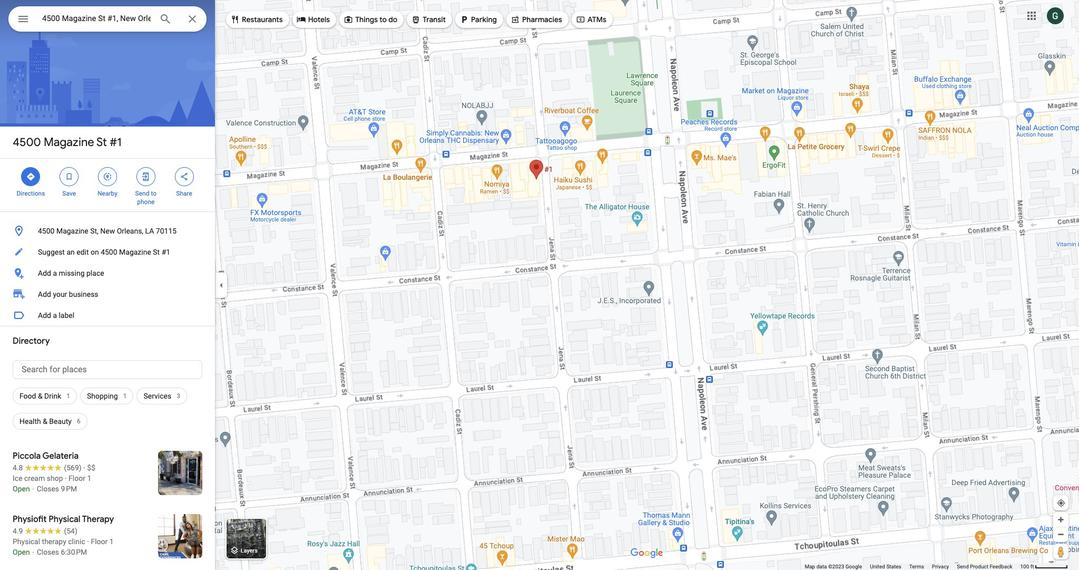 Task type: locate. For each thing, give the bounding box(es) containing it.
piccola
[[13, 451, 41, 461]]

1 horizontal spatial to
[[380, 15, 387, 24]]

6:30 pm
[[61, 548, 87, 556]]

add
[[38, 269, 51, 277], [38, 290, 51, 298], [38, 311, 51, 320]]

closes inside ice cream shop · floor 1 open ⋅ closes 9 pm
[[37, 485, 59, 493]]

1 add from the top
[[38, 269, 51, 277]]

1 vertical spatial a
[[53, 311, 57, 320]]

1 horizontal spatial #1
[[162, 248, 170, 256]]

1 inside "food & drink 1"
[[67, 392, 70, 400]]

·
[[83, 464, 85, 472], [65, 474, 67, 483], [87, 537, 89, 546]]

1 ⋅ from the top
[[32, 485, 35, 493]]

floor
[[69, 474, 85, 483], [91, 537, 108, 546]]

⋅
[[32, 485, 35, 493], [32, 548, 35, 556]]

1 horizontal spatial &
[[43, 417, 47, 426]]

0 vertical spatial magazine
[[44, 135, 94, 150]]

 parking
[[460, 14, 497, 25]]

a left missing
[[53, 269, 57, 277]]

1 down therapy
[[110, 537, 114, 546]]

closes down shop
[[37, 485, 59, 493]]

floor for physiofit physical therapy
[[91, 537, 108, 546]]

privacy
[[933, 564, 950, 570]]

add a label
[[38, 311, 74, 320]]

0 vertical spatial floor
[[69, 474, 85, 483]]

0 horizontal spatial send
[[135, 190, 149, 197]]

· right the clinic
[[87, 537, 89, 546]]

2 add from the top
[[38, 290, 51, 298]]

4500 right on
[[101, 248, 117, 256]]

1 vertical spatial open
[[13, 548, 30, 556]]


[[103, 171, 112, 182]]

closes inside physical therapy clinic · floor 1 open ⋅ closes 6:30 pm
[[37, 548, 59, 556]]


[[17, 12, 30, 26]]

0 vertical spatial a
[[53, 269, 57, 277]]

& right health
[[43, 417, 47, 426]]

3
[[177, 392, 180, 400]]

add left your
[[38, 290, 51, 298]]

0 vertical spatial &
[[38, 392, 43, 400]]

0 horizontal spatial to
[[151, 190, 157, 197]]

business
[[69, 290, 98, 298]]

send
[[135, 190, 149, 197], [958, 564, 970, 570]]

send for send to phone
[[135, 190, 149, 197]]

united
[[871, 564, 886, 570]]

6
[[77, 418, 81, 425]]

label
[[59, 311, 74, 320]]

0 vertical spatial 4500
[[13, 135, 41, 150]]

1 vertical spatial send
[[958, 564, 970, 570]]

⋅ down cream on the bottom left
[[32, 485, 35, 493]]

edit
[[77, 248, 89, 256]]

things
[[355, 15, 378, 24]]

9 pm
[[61, 485, 77, 493]]

⋅ inside ice cream shop · floor 1 open ⋅ closes 9 pm
[[32, 485, 35, 493]]

open down ice
[[13, 485, 30, 493]]

4500 up 
[[13, 135, 41, 150]]

a
[[53, 269, 57, 277], [53, 311, 57, 320]]

zoom out image
[[1058, 530, 1066, 538]]

open inside physical therapy clinic · floor 1 open ⋅ closes 6:30 pm
[[13, 548, 30, 556]]

magazine up an
[[56, 227, 88, 235]]

1 horizontal spatial floor
[[91, 537, 108, 546]]

missing
[[59, 269, 85, 277]]


[[511, 14, 520, 25]]

0 horizontal spatial physical
[[13, 537, 40, 546]]

#1 up 
[[110, 135, 122, 150]]

0 vertical spatial open
[[13, 485, 30, 493]]

& for drink
[[38, 392, 43, 400]]

open
[[13, 485, 30, 493], [13, 548, 30, 556]]

on
[[91, 248, 99, 256]]

2 vertical spatial add
[[38, 311, 51, 320]]

2 ⋅ from the top
[[32, 548, 35, 556]]

1 vertical spatial closes
[[37, 548, 59, 556]]

2 horizontal spatial ·
[[87, 537, 89, 546]]

directions
[[17, 190, 45, 197]]

to left 'do'
[[380, 15, 387, 24]]

1 vertical spatial magazine
[[56, 227, 88, 235]]

1 right shopping
[[123, 392, 127, 400]]

1 a from the top
[[53, 269, 57, 277]]

1 open from the top
[[13, 485, 30, 493]]

open inside ice cream shop · floor 1 open ⋅ closes 9 pm
[[13, 485, 30, 493]]

& for beauty
[[43, 417, 47, 426]]

& right "food"
[[38, 392, 43, 400]]

1 horizontal spatial physical
[[49, 514, 80, 525]]

⋅ inside physical therapy clinic · floor 1 open ⋅ closes 6:30 pm
[[32, 548, 35, 556]]

to
[[380, 15, 387, 24], [151, 190, 157, 197]]

1 vertical spatial 4500
[[38, 227, 55, 235]]

0 horizontal spatial &
[[38, 392, 43, 400]]

google account: greg robinson  
(robinsongreg175@gmail.com) image
[[1048, 7, 1065, 24]]

cream
[[24, 474, 45, 483]]

4500
[[13, 135, 41, 150], [38, 227, 55, 235], [101, 248, 117, 256]]

physical up (54)
[[49, 514, 80, 525]]

st down la
[[153, 248, 160, 256]]

send inside send to phone
[[135, 190, 149, 197]]

0 horizontal spatial floor
[[69, 474, 85, 483]]

none text field inside 4500 magazine st #1 main content
[[13, 360, 202, 379]]

· left $$
[[83, 464, 85, 472]]

0 vertical spatial to
[[380, 15, 387, 24]]

open down 4.9
[[13, 548, 30, 556]]

physical down 4.9
[[13, 537, 40, 546]]

magazine down "orleans,"
[[119, 248, 151, 256]]

1 vertical spatial ·
[[65, 474, 67, 483]]

physical therapy clinic · floor 1 open ⋅ closes 6:30 pm
[[13, 537, 114, 556]]

#1 inside suggest an edit on 4500 magazine st #1 button
[[162, 248, 170, 256]]

2 vertical spatial ·
[[87, 537, 89, 546]]

show your location image
[[1057, 498, 1067, 508]]

add your business
[[38, 290, 98, 298]]

layers
[[241, 548, 258, 554]]

0 vertical spatial #1
[[110, 135, 122, 150]]

a left label
[[53, 311, 57, 320]]

to up phone
[[151, 190, 157, 197]]

2 closes from the top
[[37, 548, 59, 556]]

· right shop
[[65, 474, 67, 483]]

2 vertical spatial 4500
[[101, 248, 117, 256]]

0 vertical spatial send
[[135, 190, 149, 197]]

⋅ down 4.9 stars 54 reviews "image"
[[32, 548, 35, 556]]

actions for 4500 magazine st #1 region
[[0, 159, 215, 211]]

1 vertical spatial ⋅
[[32, 548, 35, 556]]

google
[[846, 564, 863, 570]]

shopping 1
[[87, 392, 127, 400]]

· for gelateria
[[65, 474, 67, 483]]

add a missing place button
[[0, 263, 215, 284]]

0 vertical spatial st
[[97, 135, 107, 150]]

parking
[[471, 15, 497, 24]]

health & beauty 6
[[20, 417, 81, 426]]

floor inside ice cream shop · floor 1 open ⋅ closes 9 pm
[[69, 474, 85, 483]]

$$
[[87, 464, 95, 472]]

1 vertical spatial &
[[43, 417, 47, 426]]

send product feedback
[[958, 564, 1013, 570]]

· inside physical therapy clinic · floor 1 open ⋅ closes 6:30 pm
[[87, 537, 89, 546]]

1 vertical spatial #1
[[162, 248, 170, 256]]

to inside send to phone
[[151, 190, 157, 197]]

services
[[144, 392, 171, 400]]

map data ©2023 google
[[805, 564, 863, 570]]

ft
[[1031, 564, 1035, 570]]

add down suggest
[[38, 269, 51, 277]]

send inside button
[[958, 564, 970, 570]]

None text field
[[13, 360, 202, 379]]

· inside ice cream shop · floor 1 open ⋅ closes 9 pm
[[65, 474, 67, 483]]

100 ft button
[[1021, 564, 1069, 570]]

1 horizontal spatial st
[[153, 248, 160, 256]]

magazine
[[44, 135, 94, 150], [56, 227, 88, 235], [119, 248, 151, 256]]

floor inside physical therapy clinic · floor 1 open ⋅ closes 6:30 pm
[[91, 537, 108, 546]]

physiofit
[[13, 514, 47, 525]]

transit
[[423, 15, 446, 24]]

send left product
[[958, 564, 970, 570]]

0 vertical spatial add
[[38, 269, 51, 277]]

0 vertical spatial closes
[[37, 485, 59, 493]]

0 vertical spatial physical
[[49, 514, 80, 525]]

add a missing place
[[38, 269, 104, 277]]

1 horizontal spatial send
[[958, 564, 970, 570]]

1 vertical spatial floor
[[91, 537, 108, 546]]

new
[[100, 227, 115, 235]]

send up phone
[[135, 190, 149, 197]]

4500 up suggest
[[38, 227, 55, 235]]

product
[[971, 564, 989, 570]]

1 vertical spatial add
[[38, 290, 51, 298]]

add left label
[[38, 311, 51, 320]]

price: moderate image
[[87, 464, 95, 472]]

1 vertical spatial physical
[[13, 537, 40, 546]]

floor down (569)
[[69, 474, 85, 483]]

st up 
[[97, 135, 107, 150]]

None field
[[42, 12, 151, 25]]

1 vertical spatial st
[[153, 248, 160, 256]]

2 a from the top
[[53, 311, 57, 320]]


[[460, 14, 469, 25]]

physiofit physical therapy
[[13, 514, 114, 525]]

1 vertical spatial to
[[151, 190, 157, 197]]

4500 inside 4500 magazine st, new orleans, la 70115 button
[[38, 227, 55, 235]]

a for label
[[53, 311, 57, 320]]

3 add from the top
[[38, 311, 51, 320]]

physical inside physical therapy clinic · floor 1 open ⋅ closes 6:30 pm
[[13, 537, 40, 546]]

4500 Magazine St #1, New Orleans, LA 70115 field
[[8, 6, 207, 32]]

0 vertical spatial ⋅
[[32, 485, 35, 493]]

0 vertical spatial ·
[[83, 464, 85, 472]]

add your business link
[[0, 284, 215, 305]]

1 right drink
[[67, 392, 70, 400]]


[[180, 171, 189, 182]]

#1
[[110, 135, 122, 150], [162, 248, 170, 256]]


[[141, 171, 151, 182]]

none field inside 4500 magazine st #1, new orleans, la 70115 field
[[42, 12, 151, 25]]

footer
[[805, 563, 1021, 570]]

4500 magazine st #1 main content
[[0, 0, 215, 570]]

⋅ for piccola
[[32, 485, 35, 493]]

floor down therapy
[[91, 537, 108, 546]]

footer containing map data ©2023 google
[[805, 563, 1021, 570]]

#1 down 70115
[[162, 248, 170, 256]]

 transit
[[411, 14, 446, 25]]

add for add a label
[[38, 311, 51, 320]]

2 vertical spatial magazine
[[119, 248, 151, 256]]

1 down · $$
[[87, 474, 91, 483]]

closes down therapy
[[37, 548, 59, 556]]

1 closes from the top
[[37, 485, 59, 493]]


[[297, 14, 306, 25]]

beauty
[[49, 417, 72, 426]]

magazine up 
[[44, 135, 94, 150]]

footer inside google maps "element"
[[805, 563, 1021, 570]]

100
[[1021, 564, 1030, 570]]

2 open from the top
[[13, 548, 30, 556]]

health
[[20, 417, 41, 426]]

0 horizontal spatial ·
[[65, 474, 67, 483]]



Task type: describe. For each thing, give the bounding box(es) containing it.
place
[[86, 269, 104, 277]]

states
[[887, 564, 902, 570]]

orleans,
[[117, 227, 144, 235]]

 atms
[[576, 14, 607, 25]]

4.9
[[13, 527, 23, 535]]

4.8
[[13, 464, 23, 472]]

send product feedback button
[[958, 563, 1013, 570]]

0 horizontal spatial st
[[97, 135, 107, 150]]


[[411, 14, 421, 25]]

add for add your business
[[38, 290, 51, 298]]

4.8 stars 569 reviews image
[[13, 462, 82, 473]]

a for missing
[[53, 269, 57, 277]]

ice
[[13, 474, 22, 483]]

services 3
[[144, 392, 180, 400]]

therapy
[[82, 514, 114, 525]]

shopping
[[87, 392, 118, 400]]

gelateria
[[42, 451, 79, 461]]

suggest an edit on 4500 magazine st #1
[[38, 248, 170, 256]]

la
[[145, 227, 154, 235]]

 things to do
[[344, 14, 398, 25]]

add for add a missing place
[[38, 269, 51, 277]]

floor for piccola gelateria
[[69, 474, 85, 483]]

4500 magazine st, new orleans, la 70115 button
[[0, 220, 215, 242]]

4.9 stars 54 reviews image
[[13, 526, 77, 536]]

100 ft
[[1021, 564, 1035, 570]]

hotels
[[308, 15, 330, 24]]

st,
[[90, 227, 99, 235]]

(569)
[[64, 464, 82, 472]]

food
[[20, 392, 36, 400]]

closes for physical
[[37, 548, 59, 556]]

send to phone
[[135, 190, 157, 206]]

4500 magazine st #1
[[13, 135, 122, 150]]

open for physiofit
[[13, 548, 30, 556]]

4500 inside suggest an edit on 4500 magazine st #1 button
[[101, 248, 117, 256]]

· $$
[[83, 464, 95, 472]]

zoom in image
[[1058, 516, 1066, 524]]

1 inside physical therapy clinic · floor 1 open ⋅ closes 6:30 pm
[[110, 537, 114, 546]]

united states button
[[871, 563, 902, 570]]

clinic
[[68, 537, 85, 546]]

united states
[[871, 564, 902, 570]]

closes for gelateria
[[37, 485, 59, 493]]

70115
[[156, 227, 177, 235]]

st inside button
[[153, 248, 160, 256]]

privacy button
[[933, 563, 950, 570]]

nearby
[[98, 190, 118, 197]]

 button
[[8, 6, 38, 34]]

⋅ for physiofit
[[32, 548, 35, 556]]

share
[[176, 190, 192, 197]]

save
[[62, 190, 76, 197]]

(54)
[[64, 527, 77, 535]]

4500 magazine st, new orleans, la 70115
[[38, 227, 177, 235]]

directory
[[13, 336, 50, 346]]

food & drink 1
[[20, 392, 70, 400]]

 pharmacies
[[511, 14, 563, 25]]

an
[[67, 248, 75, 256]]

collapse side panel image
[[216, 279, 227, 291]]

terms
[[910, 564, 925, 570]]


[[26, 171, 36, 182]]

ice cream shop · floor 1 open ⋅ closes 9 pm
[[13, 474, 91, 493]]


[[576, 14, 586, 25]]

 search field
[[8, 6, 207, 34]]

1 inside shopping 1
[[123, 392, 127, 400]]

data
[[817, 564, 828, 570]]

show street view coverage image
[[1054, 544, 1069, 559]]

1 horizontal spatial ·
[[83, 464, 85, 472]]


[[230, 14, 240, 25]]

restaurants
[[242, 15, 283, 24]]

send for send product feedback
[[958, 564, 970, 570]]

to inside  things to do
[[380, 15, 387, 24]]

suggest an edit on 4500 magazine st #1 button
[[0, 242, 215, 263]]

4500 for 4500 magazine st #1
[[13, 135, 41, 150]]

feedback
[[991, 564, 1013, 570]]

suggest
[[38, 248, 65, 256]]

 restaurants
[[230, 14, 283, 25]]

1 inside ice cream shop · floor 1 open ⋅ closes 9 pm
[[87, 474, 91, 483]]

google maps element
[[0, 0, 1080, 570]]

· for physical
[[87, 537, 89, 546]]

phone
[[137, 198, 155, 206]]


[[64, 171, 74, 182]]

0 horizontal spatial #1
[[110, 135, 122, 150]]

map
[[805, 564, 816, 570]]

 hotels
[[297, 14, 330, 25]]

open for piccola
[[13, 485, 30, 493]]

magazine for st
[[44, 135, 94, 150]]

drink
[[44, 392, 61, 400]]

do
[[389, 15, 398, 24]]

therapy
[[42, 537, 66, 546]]

4500 for 4500 magazine st, new orleans, la 70115
[[38, 227, 55, 235]]

atms
[[588, 15, 607, 24]]

pharmacies
[[523, 15, 563, 24]]

add a label button
[[0, 305, 215, 326]]

terms button
[[910, 563, 925, 570]]


[[344, 14, 353, 25]]

magazine for st,
[[56, 227, 88, 235]]

your
[[53, 290, 67, 298]]



Task type: vqa. For each thing, say whether or not it's contained in the screenshot.


